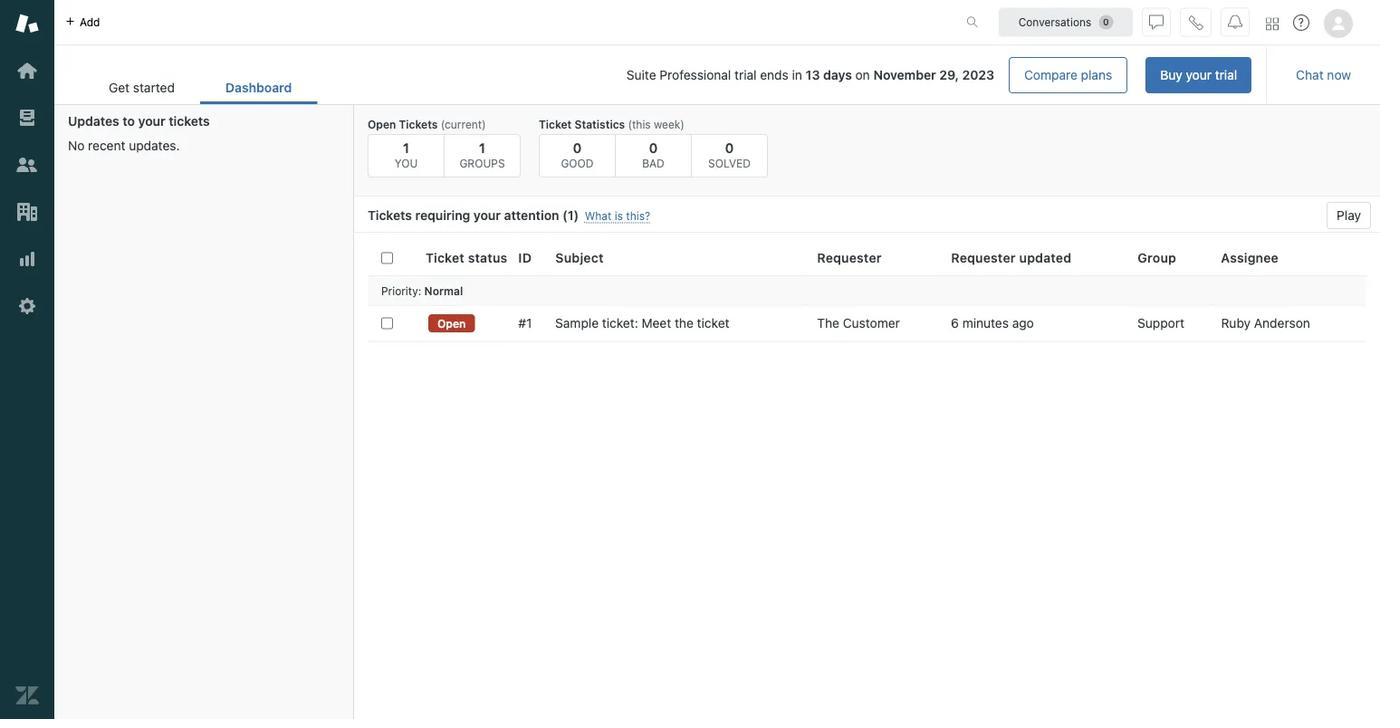 Task type: describe. For each thing, give the bounding box(es) containing it.
reporting image
[[15, 247, 39, 271]]

organizations image
[[15, 200, 39, 224]]

status
[[468, 250, 508, 265]]

zendesk image
[[15, 684, 39, 707]]

compare plans button
[[1009, 57, 1128, 93]]

2 horizontal spatial 1
[[568, 208, 574, 223]]

ruby
[[1221, 316, 1251, 331]]

)
[[574, 208, 579, 223]]

0 good
[[561, 139, 594, 169]]

days
[[823, 67, 852, 82]]

sample
[[555, 316, 599, 331]]

professional
[[660, 67, 731, 82]]

suite professional trial ends in 13 days on november 29, 2023
[[627, 67, 994, 82]]

November 29, 2023 text field
[[873, 67, 994, 82]]

to
[[123, 114, 135, 129]]

get started
[[109, 80, 175, 95]]

no recent updates.
[[68, 138, 180, 153]]

1 groups
[[460, 139, 505, 169]]

tickets
[[169, 114, 210, 129]]

ticket:
[[602, 316, 638, 331]]

chat now button
[[1282, 57, 1366, 93]]

no
[[68, 138, 85, 153]]

week)
[[654, 118, 685, 130]]

(this
[[628, 118, 651, 130]]

normal
[[424, 284, 463, 297]]

1 vertical spatial tickets
[[368, 208, 412, 223]]

6 minutes ago
[[951, 316, 1034, 331]]

zendesk support image
[[15, 12, 39, 35]]

updates
[[68, 114, 119, 129]]

chat
[[1296, 67, 1324, 82]]

updates to your tickets
[[68, 114, 210, 129]]

get help image
[[1293, 14, 1310, 31]]

get started image
[[15, 59, 39, 82]]

customer
[[843, 316, 900, 331]]

open for open tickets (current)
[[368, 118, 396, 130]]

compare
[[1024, 67, 1078, 82]]

ticket status
[[426, 250, 508, 265]]

assignee
[[1221, 250, 1279, 265]]

ago
[[1012, 316, 1034, 331]]

group
[[1138, 250, 1176, 265]]

the
[[817, 316, 840, 331]]

open for open
[[437, 317, 466, 330]]

bad
[[642, 157, 665, 169]]

you
[[395, 157, 418, 169]]

statistics
[[575, 118, 625, 130]]

conversations button
[[999, 8, 1133, 37]]

what
[[585, 210, 612, 222]]

buy your trial button
[[1146, 57, 1252, 93]]

1 you
[[395, 139, 418, 169]]

this?
[[626, 210, 650, 222]]

now
[[1327, 67, 1351, 82]]

sample ticket: meet the ticket link
[[555, 315, 729, 331]]

in
[[792, 67, 802, 82]]

requester for requester
[[817, 250, 882, 265]]

dashboard
[[225, 80, 292, 95]]

sample ticket: meet the ticket
[[555, 316, 729, 331]]

solved
[[708, 157, 751, 169]]

ticket for ticket statistics (this week)
[[539, 118, 572, 130]]

priority
[[381, 284, 418, 297]]

add button
[[54, 0, 111, 44]]

suite
[[627, 67, 656, 82]]

notifications image
[[1228, 15, 1243, 29]]

0 for 0 solved
[[725, 139, 734, 155]]

#1
[[518, 316, 532, 331]]

started
[[133, 80, 175, 95]]

29,
[[939, 67, 959, 82]]

1 for 1 you
[[403, 139, 409, 155]]

customers image
[[15, 153, 39, 177]]

13
[[806, 67, 820, 82]]

0 bad
[[642, 139, 665, 169]]

button displays agent's chat status as invisible. image
[[1149, 15, 1164, 29]]

section containing compare plans
[[332, 57, 1252, 93]]

trial for your
[[1215, 67, 1237, 82]]

requester updated
[[951, 250, 1072, 265]]

Select All Tickets checkbox
[[381, 252, 393, 264]]

ends
[[760, 67, 789, 82]]



Task type: vqa. For each thing, say whether or not it's contained in the screenshot.
second - from the right
no



Task type: locate. For each thing, give the bounding box(es) containing it.
updated
[[1019, 250, 1072, 265]]

0 for 0 good
[[573, 139, 582, 155]]

0 up good
[[573, 139, 582, 155]]

1 horizontal spatial trial
[[1215, 67, 1237, 82]]

(current)
[[441, 118, 486, 130]]

:
[[418, 284, 421, 297]]

0 vertical spatial your
[[1186, 67, 1212, 82]]

2023
[[962, 67, 994, 82]]

6
[[951, 316, 959, 331]]

section
[[332, 57, 1252, 93]]

1 0 from the left
[[573, 139, 582, 155]]

grid containing ticket status
[[354, 240, 1380, 719]]

meet
[[642, 316, 671, 331]]

zendesk products image
[[1266, 18, 1279, 30]]

tickets requiring your attention ( 1 ) what is this?
[[368, 208, 650, 223]]

good
[[561, 157, 594, 169]]

1 for 1 groups
[[479, 139, 485, 155]]

2 horizontal spatial your
[[1186, 67, 1212, 82]]

is
[[615, 210, 623, 222]]

tickets up select all tickets checkbox
[[368, 208, 412, 223]]

1 horizontal spatial requester
[[951, 250, 1016, 265]]

trial for professional
[[735, 67, 757, 82]]

grid
[[354, 240, 1380, 719]]

conversations
[[1019, 16, 1092, 29]]

1 horizontal spatial ticket
[[539, 118, 572, 130]]

1 requester from the left
[[817, 250, 882, 265]]

updates.
[[129, 138, 180, 153]]

your inside button
[[1186, 67, 1212, 82]]

trial
[[1215, 67, 1237, 82], [735, 67, 757, 82]]

1 trial from the left
[[1215, 67, 1237, 82]]

0 up bad
[[649, 139, 658, 155]]

2 trial from the left
[[735, 67, 757, 82]]

the
[[675, 316, 694, 331]]

minutes
[[962, 316, 1009, 331]]

0 horizontal spatial ticket
[[426, 250, 465, 265]]

buy
[[1160, 67, 1182, 82]]

ticket
[[697, 316, 729, 331]]

open down normal
[[437, 317, 466, 330]]

id
[[518, 250, 532, 265]]

requester left updated
[[951, 250, 1016, 265]]

0 horizontal spatial 1
[[403, 139, 409, 155]]

0 vertical spatial open
[[368, 118, 396, 130]]

0 solved
[[708, 139, 751, 169]]

compare plans
[[1024, 67, 1112, 82]]

play
[[1337, 208, 1361, 223]]

support
[[1137, 316, 1185, 331]]

0 for 0 bad
[[649, 139, 658, 155]]

add
[[80, 16, 100, 29]]

0
[[573, 139, 582, 155], [649, 139, 658, 155], [725, 139, 734, 155]]

open tickets (current)
[[368, 118, 486, 130]]

requiring
[[415, 208, 470, 223]]

ticket for ticket status
[[426, 250, 465, 265]]

requester
[[817, 250, 882, 265], [951, 250, 1016, 265]]

tickets up 1 you
[[399, 118, 438, 130]]

1 left the what
[[568, 208, 574, 223]]

recent
[[88, 138, 125, 153]]

trial down notifications image
[[1215, 67, 1237, 82]]

2 requester from the left
[[951, 250, 1016, 265]]

buy your trial
[[1160, 67, 1237, 82]]

0 horizontal spatial your
[[138, 114, 165, 129]]

requester for requester updated
[[951, 250, 1016, 265]]

get
[[109, 80, 130, 95]]

1 vertical spatial ticket
[[426, 250, 465, 265]]

main element
[[0, 0, 54, 719]]

None checkbox
[[381, 317, 393, 329]]

1 vertical spatial your
[[138, 114, 165, 129]]

2 0 from the left
[[649, 139, 658, 155]]

2 horizontal spatial 0
[[725, 139, 734, 155]]

tab list containing get started
[[83, 71, 317, 104]]

attention
[[504, 208, 559, 223]]

open
[[368, 118, 396, 130], [437, 317, 466, 330]]

0 horizontal spatial trial
[[735, 67, 757, 82]]

on
[[855, 67, 870, 82]]

tickets
[[399, 118, 438, 130], [368, 208, 412, 223]]

your
[[1186, 67, 1212, 82], [138, 114, 165, 129], [474, 208, 501, 223]]

ticket statistics (this week)
[[539, 118, 685, 130]]

0 vertical spatial ticket
[[539, 118, 572, 130]]

1 inside 1 you
[[403, 139, 409, 155]]

0 horizontal spatial requester
[[817, 250, 882, 265]]

your for tickets requiring your attention ( 1 ) what is this?
[[474, 208, 501, 223]]

2 vertical spatial your
[[474, 208, 501, 223]]

admin image
[[15, 294, 39, 318]]

0 horizontal spatial open
[[368, 118, 396, 130]]

get started tab
[[83, 71, 200, 104]]

subject
[[556, 250, 604, 265]]

trial inside buy your trial button
[[1215, 67, 1237, 82]]

0 vertical spatial tickets
[[399, 118, 438, 130]]

the customer
[[817, 316, 900, 331]]

your right to
[[138, 114, 165, 129]]

1 up groups
[[479, 139, 485, 155]]

0 up solved
[[725, 139, 734, 155]]

1 horizontal spatial open
[[437, 317, 466, 330]]

your right buy
[[1186, 67, 1212, 82]]

plans
[[1081, 67, 1112, 82]]

requester up the customer
[[817, 250, 882, 265]]

open up 1 you
[[368, 118, 396, 130]]

(
[[562, 208, 568, 223]]

trial left the ends
[[735, 67, 757, 82]]

3 0 from the left
[[725, 139, 734, 155]]

1 horizontal spatial your
[[474, 208, 501, 223]]

anderson
[[1254, 316, 1310, 331]]

your for updates to your tickets
[[138, 114, 165, 129]]

1 horizontal spatial 1
[[479, 139, 485, 155]]

ticket
[[539, 118, 572, 130], [426, 250, 465, 265]]

0 inside 0 solved
[[725, 139, 734, 155]]

november
[[873, 67, 936, 82]]

ruby anderson
[[1221, 316, 1310, 331]]

ticket up 0 good
[[539, 118, 572, 130]]

0 horizontal spatial 0
[[573, 139, 582, 155]]

1
[[403, 139, 409, 155], [479, 139, 485, 155], [568, 208, 574, 223]]

views image
[[15, 106, 39, 130]]

groups
[[460, 157, 505, 169]]

tab list
[[83, 71, 317, 104]]

1 inside the 1 groups
[[479, 139, 485, 155]]

1 horizontal spatial 0
[[649, 139, 658, 155]]

0 inside 0 good
[[573, 139, 582, 155]]

ticket up normal
[[426, 250, 465, 265]]

chat now
[[1296, 67, 1351, 82]]

priority : normal
[[381, 284, 463, 297]]

0 inside 0 bad
[[649, 139, 658, 155]]

your up status on the top of the page
[[474, 208, 501, 223]]

1 up you at the top
[[403, 139, 409, 155]]

play button
[[1327, 202, 1371, 229]]

1 vertical spatial open
[[437, 317, 466, 330]]



